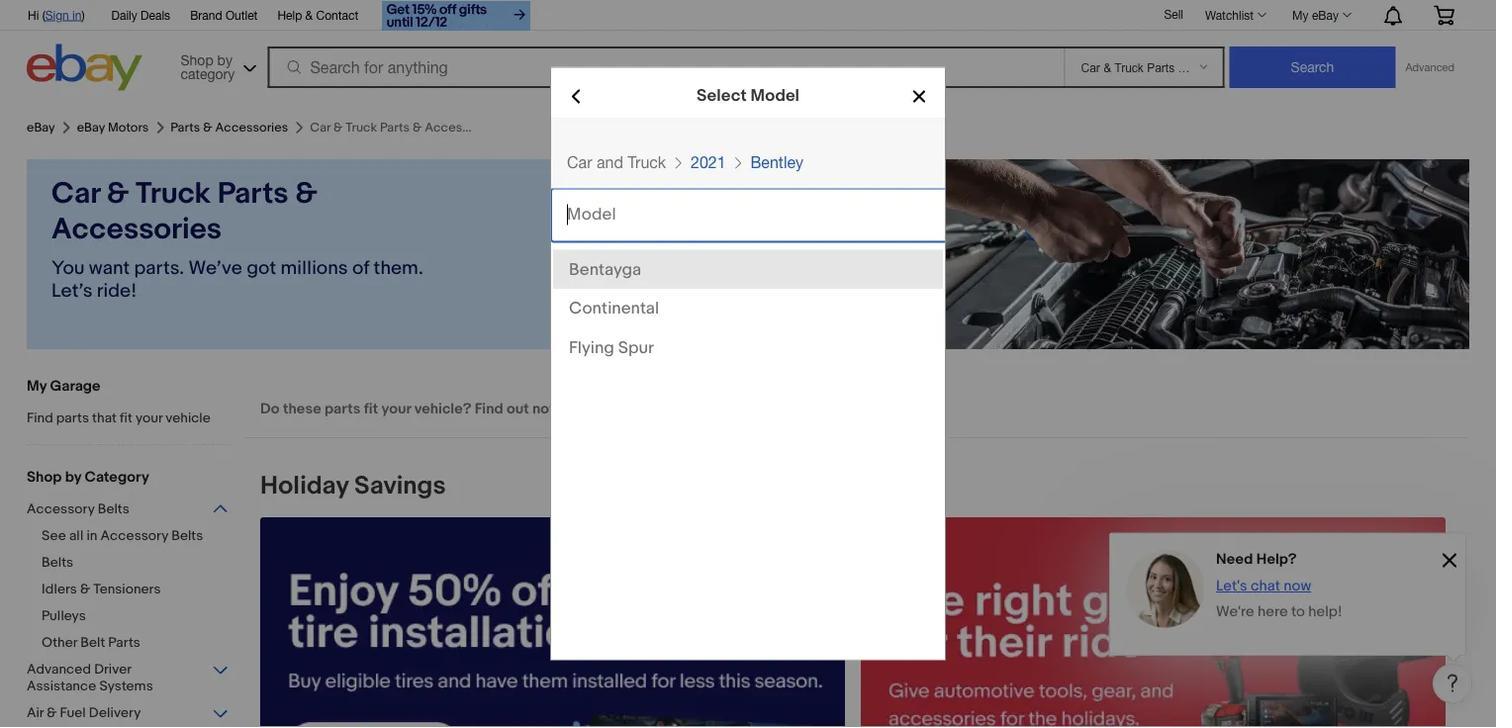 Task type: locate. For each thing, give the bounding box(es) containing it.
0 vertical spatial accessories
[[215, 120, 288, 135]]

daily deals
[[111, 8, 170, 22]]

1 horizontal spatial in
[[87, 528, 97, 544]]

fit right 'that'
[[120, 410, 132, 427]]

my garage
[[27, 377, 100, 395]]

1 vertical spatial accessory
[[101, 528, 168, 544]]

0 vertical spatial car
[[567, 153, 592, 172]]

other belt parts link
[[42, 634, 244, 653]]

parts inside car & truck parts & accessories you want parts. we've got millions of them. let's ride!
[[218, 176, 289, 212]]

find parts that fit your vehicle
[[27, 410, 211, 427]]

1 vertical spatial car
[[51, 176, 100, 212]]

get an extra 15% off image
[[382, 1, 531, 31]]

0 vertical spatial belts
[[98, 501, 129, 518]]

my left garage
[[27, 377, 47, 395]]

2 horizontal spatial ebay
[[1312, 8, 1339, 22]]

truck inside document
[[628, 153, 666, 172]]

banner
[[17, 0, 1470, 96]]

car left and
[[567, 153, 592, 172]]

0 vertical spatial my
[[1293, 8, 1309, 22]]

0 horizontal spatial in
[[72, 8, 82, 22]]

0 horizontal spatial fit
[[120, 410, 132, 427]]

in right sign
[[72, 8, 82, 22]]

0 horizontal spatial my
[[27, 377, 47, 395]]

0 horizontal spatial belts
[[42, 554, 73, 571]]

0 horizontal spatial parts
[[108, 634, 140, 651]]

find down my garage
[[27, 410, 53, 427]]

1 horizontal spatial ebay
[[77, 120, 105, 135]]

account navigation
[[17, 0, 1470, 33]]

parts right belt
[[108, 634, 140, 651]]

my ebay link
[[1282, 3, 1361, 27]]

1 vertical spatial parts
[[218, 176, 289, 212]]

find parts that fit your vehicle link
[[27, 410, 230, 429]]

and
[[597, 153, 623, 172]]

1 vertical spatial belts
[[171, 528, 203, 544]]

car inside document
[[567, 153, 592, 172]]

ebay left the "motors"
[[77, 120, 105, 135]]

model
[[751, 86, 800, 106]]

0 horizontal spatial ebay
[[27, 120, 55, 135]]

belts down category
[[98, 501, 129, 518]]

my ebay
[[1293, 8, 1339, 22]]

ebay
[[1312, 8, 1339, 22], [27, 120, 55, 135], [77, 120, 105, 135]]

accessory belts see all in accessory belts belts idlers & tensioners pulleys other belt parts
[[27, 501, 203, 651]]

your shopping cart image
[[1433, 5, 1456, 25]]

1 horizontal spatial truck
[[628, 153, 666, 172]]

1 horizontal spatial none text field
[[861, 518, 1446, 727]]

Model text field
[[551, 189, 977, 242]]

ebay left the ebay motors link
[[27, 120, 55, 135]]

car for &
[[51, 176, 100, 212]]

1 horizontal spatial my
[[1293, 8, 1309, 22]]

truck up parts.
[[136, 176, 211, 212]]

0 horizontal spatial car
[[51, 176, 100, 212]]

parts down parts & accessories link
[[218, 176, 289, 212]]

my inside account navigation
[[1293, 8, 1309, 22]]

parts right the "motors"
[[171, 120, 200, 135]]

& right idlers
[[80, 581, 90, 598]]

other
[[42, 634, 77, 651]]

alert dialog
[[1110, 533, 1467, 656]]

& down ebay motors
[[107, 176, 129, 212]]

none text field the right gift for their ride
[[861, 518, 1446, 727]]

1 none text field from the left
[[260, 518, 845, 727]]

belts up idlers
[[42, 554, 73, 571]]

car up you
[[51, 176, 100, 212]]

my
[[1293, 8, 1309, 22], [27, 377, 47, 395]]

list box containing bentayga
[[551, 248, 945, 660]]

these
[[283, 400, 321, 418]]

we've
[[189, 257, 242, 280]]

tensioners
[[93, 581, 161, 598]]

help & contact link
[[278, 5, 358, 27]]

& inside accessory belts see all in accessory belts belts idlers & tensioners pulleys other belt parts
[[80, 581, 90, 598]]

bentayga option
[[553, 250, 943, 289]]

want
[[89, 257, 130, 280]]

parts right these at the bottom
[[325, 400, 361, 418]]

& inside account navigation
[[305, 8, 313, 22]]

2021
[[691, 153, 726, 172]]

accessories
[[215, 120, 288, 135], [51, 212, 222, 247]]

belts up the belts link
[[171, 528, 203, 544]]

truck for &
[[136, 176, 211, 212]]

in
[[72, 8, 82, 22], [87, 528, 97, 544]]

ebay for ebay
[[27, 120, 55, 135]]

0 vertical spatial truck
[[628, 153, 666, 172]]

ebay motors
[[77, 120, 149, 135]]

none submit inside banner
[[1230, 47, 1396, 88]]

0 horizontal spatial parts
[[56, 410, 89, 427]]

daily deals link
[[111, 5, 170, 27]]

truck left chevron light right image
[[628, 153, 666, 172]]

2 horizontal spatial belts
[[171, 528, 203, 544]]

1 vertical spatial in
[[87, 528, 97, 544]]

your left vehicle?
[[381, 400, 411, 418]]

parts
[[171, 120, 200, 135], [218, 176, 289, 212], [108, 634, 140, 651]]

brand outlet
[[190, 8, 258, 22]]

accessory
[[27, 501, 95, 518], [101, 528, 168, 544]]

advanced link
[[1396, 48, 1465, 87]]

millions
[[281, 257, 348, 280]]

alert dialog containing need help?
[[1110, 533, 1467, 656]]

sell
[[1164, 7, 1184, 21]]

1 horizontal spatial parts
[[325, 400, 361, 418]]

None text field
[[260, 518, 845, 727], [861, 518, 1446, 727]]

ebay inside account navigation
[[1312, 8, 1339, 22]]

car & truck parts & accessories you want parts. we've got millions of them. let's ride!
[[51, 176, 423, 303]]

select
[[697, 86, 747, 106]]

your
[[381, 400, 411, 418], [136, 410, 163, 427]]

we're
[[1216, 603, 1255, 621]]

ebay right watchlist link
[[1312, 8, 1339, 22]]

0 horizontal spatial truck
[[136, 176, 211, 212]]

my right watchlist link
[[1293, 8, 1309, 22]]

& for parts
[[203, 120, 212, 135]]

parts left 'that'
[[56, 410, 89, 427]]

shop
[[27, 468, 62, 486]]

belts link
[[42, 554, 244, 573]]

2 vertical spatial parts
[[108, 634, 140, 651]]

parts inside find parts that fit your vehicle link
[[56, 410, 89, 427]]

by
[[65, 468, 81, 486]]

help
[[278, 8, 302, 22]]

now
[[1284, 577, 1312, 595]]

chevron light right image
[[671, 157, 686, 171]]

(
[[42, 8, 45, 22]]

find left out
[[475, 400, 503, 418]]

1 vertical spatial accessories
[[51, 212, 222, 247]]

2 vertical spatial belts
[[42, 554, 73, 571]]

1 horizontal spatial your
[[381, 400, 411, 418]]

your left 'vehicle' on the bottom of page
[[136, 410, 163, 427]]

1 vertical spatial my
[[27, 377, 47, 395]]

&
[[305, 8, 313, 22], [203, 120, 212, 135], [107, 176, 129, 212], [295, 176, 317, 212], [80, 581, 90, 598]]

2 horizontal spatial parts
[[218, 176, 289, 212]]

your for vehicle?
[[381, 400, 411, 418]]

truck for and
[[628, 153, 666, 172]]

help & contact
[[278, 8, 358, 22]]

2 none text field from the left
[[861, 518, 1446, 727]]

idlers
[[42, 581, 77, 598]]

0 vertical spatial in
[[72, 8, 82, 22]]

document
[[551, 68, 977, 711]]

1 horizontal spatial fit
[[364, 400, 378, 418]]

my for my ebay
[[1293, 8, 1309, 22]]

belts
[[98, 501, 129, 518], [171, 528, 203, 544], [42, 554, 73, 571]]

watchlist
[[1206, 8, 1254, 22]]

& right the "motors"
[[203, 120, 212, 135]]

need
[[1216, 550, 1253, 568]]

& up the millions
[[295, 176, 317, 212]]

hi ( sign in )
[[28, 8, 85, 22]]

accessory down accessory belts dropdown button
[[101, 528, 168, 544]]

do
[[260, 400, 280, 418]]

1 vertical spatial truck
[[136, 176, 211, 212]]

the right gift for their ride image
[[861, 518, 1446, 727]]

parts & accessories
[[171, 120, 288, 135]]

car inside car & truck parts & accessories you want parts. we've got millions of them. let's ride!
[[51, 176, 100, 212]]

help, opens dialogs image
[[1443, 673, 1463, 693]]

truck inside car & truck parts & accessories you want parts. we've got millions of them. let's ride!
[[136, 176, 211, 212]]

out
[[507, 400, 529, 418]]

category
[[85, 468, 149, 486]]

car
[[567, 153, 592, 172], [51, 176, 100, 212]]

0 horizontal spatial none text field
[[260, 518, 845, 727]]

in right 'all'
[[87, 528, 97, 544]]

select model
[[697, 86, 800, 106]]

in inside account navigation
[[72, 8, 82, 22]]

accessory up see on the left of the page
[[27, 501, 95, 518]]

0 horizontal spatial accessory
[[27, 501, 95, 518]]

list box
[[551, 248, 945, 660]]

2021 button
[[691, 143, 726, 183]]

flying
[[569, 337, 614, 358]]

1 horizontal spatial car
[[567, 153, 592, 172]]

& right help
[[305, 8, 313, 22]]

none text field enjoy 50% off tire installation
[[260, 518, 845, 727]]

None submit
[[1230, 47, 1396, 88]]

parts.
[[134, 257, 184, 280]]

0 horizontal spatial your
[[136, 410, 163, 427]]

help!
[[1309, 603, 1343, 621]]

fit right these at the bottom
[[364, 400, 378, 418]]

0 vertical spatial parts
[[171, 120, 200, 135]]



Task type: describe. For each thing, give the bounding box(es) containing it.
vehicle
[[166, 410, 211, 427]]

ebay for ebay motors
[[77, 120, 105, 135]]

pulleys link
[[42, 608, 244, 627]]

pulleys
[[42, 608, 86, 625]]

fit for parts
[[364, 400, 378, 418]]

help?
[[1257, 550, 1297, 568]]

banner containing sell
[[17, 0, 1470, 96]]

enjoy 50% off tire installation image
[[260, 518, 845, 727]]

savings
[[354, 471, 446, 501]]

belt
[[80, 634, 105, 651]]

parts & accessories link
[[171, 120, 288, 135]]

let's
[[51, 280, 93, 303]]

1 horizontal spatial find
[[475, 400, 503, 418]]

document containing select model
[[551, 68, 977, 711]]

outlet
[[226, 8, 258, 22]]

& for help
[[305, 8, 313, 22]]

bentley
[[751, 153, 804, 172]]

my for my garage
[[27, 377, 47, 395]]

continental option
[[553, 289, 943, 328]]

1 horizontal spatial accessory
[[101, 528, 168, 544]]

deals
[[141, 8, 170, 22]]

ebay motors link
[[77, 120, 149, 135]]

sign in link
[[45, 8, 82, 22]]

brand
[[190, 8, 222, 22]]

accessories inside car & truck parts & accessories you want parts. we've got millions of them. let's ride!
[[51, 212, 222, 247]]

flying spur
[[569, 337, 654, 358]]

got
[[247, 257, 276, 280]]

0 vertical spatial accessory
[[27, 501, 95, 518]]

watchlist link
[[1195, 3, 1276, 27]]

car and truck
[[567, 153, 666, 172]]

to
[[1292, 603, 1305, 621]]

accessory belts button
[[27, 501, 230, 520]]

sell link
[[1155, 7, 1193, 21]]

1 horizontal spatial parts
[[171, 120, 200, 135]]

holiday savings
[[260, 471, 446, 501]]

)
[[82, 8, 85, 22]]

here
[[1258, 603, 1288, 621]]

sign
[[45, 8, 69, 22]]

bentley button
[[751, 143, 804, 183]]

car for and
[[567, 153, 592, 172]]

do these parts fit your vehicle? find out now.
[[260, 400, 563, 418]]

fit for that
[[120, 410, 132, 427]]

list box inside document
[[551, 248, 945, 660]]

select model banner
[[551, 68, 945, 124]]

garage
[[50, 377, 100, 395]]

of
[[352, 257, 369, 280]]

in inside accessory belts see all in accessory belts belts idlers & tensioners pulleys other belt parts
[[87, 528, 97, 544]]

idlers & tensioners link
[[42, 581, 244, 600]]

brand outlet link
[[190, 5, 258, 27]]

you
[[51, 257, 85, 280]]

& for car
[[107, 176, 129, 212]]

vehicle?
[[414, 400, 472, 418]]

parts inside accessory belts see all in accessory belts belts idlers & tensioners pulleys other belt parts
[[108, 634, 140, 651]]

0 horizontal spatial find
[[27, 410, 53, 427]]

ride!
[[97, 280, 137, 303]]

chat
[[1251, 577, 1281, 595]]

let's chat now button
[[1216, 577, 1434, 596]]

contact
[[316, 8, 358, 22]]

spur
[[618, 337, 654, 358]]

bentayga
[[569, 259, 642, 280]]

shop by category
[[27, 468, 149, 486]]

flying spur option
[[553, 328, 943, 367]]

let's
[[1216, 577, 1248, 595]]

them.
[[374, 257, 423, 280]]

chevron light right image
[[731, 157, 746, 171]]

holiday
[[260, 471, 349, 501]]

ebay link
[[27, 120, 55, 135]]

all
[[69, 528, 83, 544]]

daily
[[111, 8, 137, 22]]

continental
[[569, 298, 659, 319]]

your for vehicle
[[136, 410, 163, 427]]

hi
[[28, 8, 39, 22]]

see all in accessory belts link
[[42, 528, 244, 546]]

that
[[92, 410, 117, 427]]

now.
[[532, 400, 563, 418]]

1 horizontal spatial belts
[[98, 501, 129, 518]]

motors
[[108, 120, 149, 135]]

advanced
[[1406, 61, 1455, 74]]

see
[[42, 528, 66, 544]]



Task type: vqa. For each thing, say whether or not it's contained in the screenshot.
FIND to the right
yes



